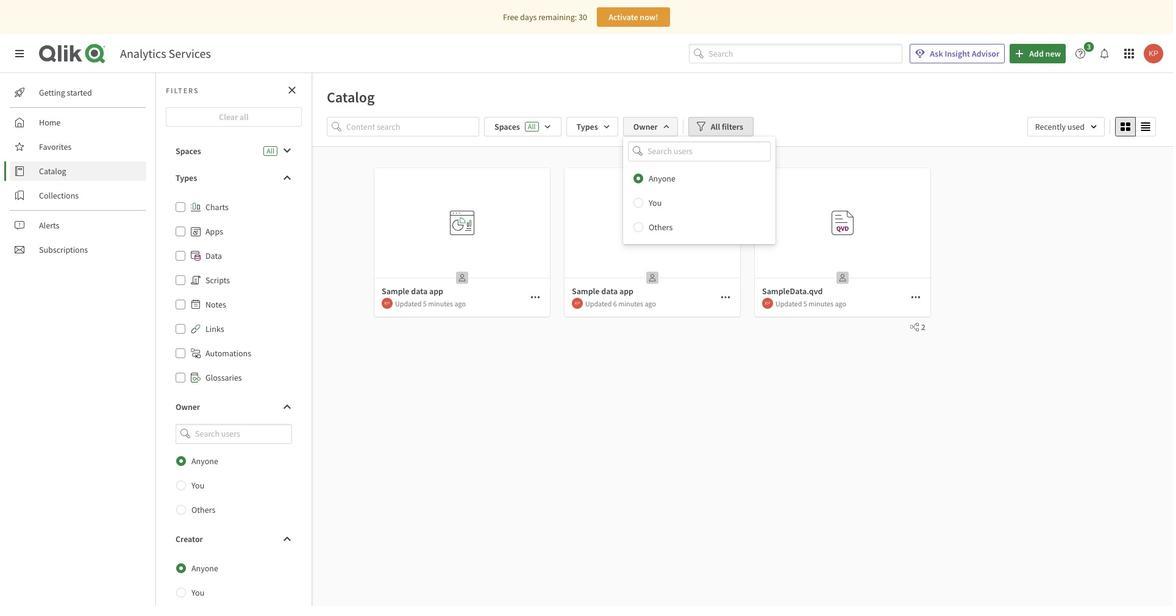 Task type: describe. For each thing, give the bounding box(es) containing it.
kendall parks element for personal element for more actions icon
[[382, 298, 393, 309]]

ago for personal element for more actions icon
[[455, 299, 466, 308]]

started
[[67, 87, 92, 98]]

navigation pane element
[[0, 78, 156, 265]]

owner for search users text field
[[634, 121, 658, 132]]

spaces inside the 'filters' region
[[495, 121, 520, 132]]

kendall parks element for personal element related to more actions image associated with sampledata.qvd
[[762, 298, 773, 309]]

0 horizontal spatial types button
[[166, 168, 302, 188]]

subscriptions link
[[10, 240, 146, 260]]

1 vertical spatial spaces
[[176, 146, 201, 157]]

updated 5 minutes ago for sampledata.qvd
[[776, 299, 846, 308]]

owner option group for search users text field
[[623, 166, 776, 239]]

getting
[[39, 87, 65, 98]]

owner for search users text box
[[176, 402, 200, 413]]

sample data app for 6
[[572, 286, 634, 297]]

ask insight advisor
[[930, 48, 1000, 59]]

sample for updated 6 minutes ago
[[572, 286, 600, 297]]

all filters
[[711, 121, 743, 132]]

you for search users text box
[[192, 480, 204, 491]]

activate
[[609, 12, 638, 23]]

analytics services
[[120, 46, 211, 61]]

used
[[1068, 121, 1085, 132]]

new
[[1046, 48, 1061, 59]]

recently used
[[1035, 121, 1085, 132]]

kendall parks element for more actions image related to sample data app's personal element
[[572, 298, 583, 309]]

advisor
[[972, 48, 1000, 59]]

owner option group for search users text box
[[166, 449, 302, 522]]

others for owner option group related to search users text box
[[192, 505, 215, 516]]

data for 5
[[411, 286, 428, 297]]

sample for updated 5 minutes ago
[[382, 286, 410, 297]]

personal element for more actions image associated with sampledata.qvd
[[833, 268, 853, 288]]

1 horizontal spatial catalog
[[327, 88, 375, 107]]

more actions image for sampledata.qvd
[[911, 293, 921, 303]]

creator button
[[166, 530, 302, 549]]

1 vertical spatial types
[[176, 173, 197, 184]]

1 horizontal spatial all
[[528, 122, 536, 131]]

alerts
[[39, 220, 59, 231]]

3
[[1087, 42, 1091, 51]]

searchbar element
[[689, 44, 903, 64]]

1 horizontal spatial sampledata.qvd
[[830, 266, 881, 275]]

apps
[[206, 226, 223, 237]]

links
[[206, 324, 224, 335]]

ago for personal element related to more actions image associated with sampledata.qvd
[[835, 299, 846, 308]]

add
[[1030, 48, 1044, 59]]

owner button for search users text field
[[623, 117, 678, 137]]

analytics services element
[[120, 46, 211, 61]]

kendall parks image
[[1144, 44, 1164, 63]]

more actions image for sample data app
[[721, 293, 731, 303]]

kendall parks image for personal element for more actions icon's the kendall parks element
[[382, 298, 393, 309]]

analytics
[[120, 46, 166, 61]]

home
[[39, 117, 61, 128]]

catalog inside 'navigation pane' element
[[39, 166, 66, 177]]

personal element for more actions image related to sample data app
[[643, 268, 662, 288]]

app for 5
[[429, 286, 443, 297]]

30
[[579, 12, 587, 23]]

updated 5 minutes ago for sample data app
[[395, 299, 466, 308]]

filters
[[166, 86, 199, 95]]

ask
[[930, 48, 943, 59]]

catalog link
[[10, 162, 146, 181]]

1 vertical spatial sampledata.qvd
[[762, 286, 823, 297]]

Content search text field
[[346, 117, 479, 137]]

remaining:
[[539, 12, 577, 23]]

favorites
[[39, 141, 71, 152]]

personal element for more actions icon
[[453, 268, 472, 288]]

Search text field
[[709, 44, 903, 64]]

2 button
[[906, 322, 926, 333]]

app for 6
[[620, 286, 634, 297]]

minutes for personal element for more actions icon
[[428, 299, 453, 308]]

5 for sampledata.qvd
[[804, 299, 807, 308]]

data for 6
[[601, 286, 618, 297]]

getting started link
[[10, 83, 146, 102]]

creator
[[176, 534, 203, 545]]



Task type: locate. For each thing, give the bounding box(es) containing it.
2 horizontal spatial kendall parks element
[[762, 298, 773, 309]]

subscriptions
[[39, 245, 88, 256]]

1 data from the left
[[411, 286, 428, 297]]

0 horizontal spatial spaces
[[176, 146, 201, 157]]

updated
[[395, 299, 422, 308], [585, 299, 612, 308], [776, 299, 802, 308]]

0 vertical spatial sampledata.qvd
[[830, 266, 881, 275]]

none field for search users text field owner dropdown button
[[623, 141, 776, 161]]

favorites link
[[10, 137, 146, 157]]

minutes for more actions image related to sample data app's personal element
[[619, 299, 643, 308]]

6
[[613, 299, 617, 308]]

1 vertical spatial types button
[[166, 168, 302, 188]]

2 kendall parks element from the left
[[572, 298, 583, 309]]

anyone
[[649, 173, 676, 184], [192, 456, 218, 467], [192, 563, 218, 574]]

owner inside the 'filters' region
[[634, 121, 658, 132]]

owner button
[[623, 117, 678, 137], [166, 398, 302, 417]]

3 personal element from the left
[[833, 268, 853, 288]]

scripts
[[206, 275, 230, 286]]

owner option group
[[623, 166, 776, 239], [166, 449, 302, 522]]

glossaries
[[206, 373, 242, 384]]

2 updated from the left
[[585, 299, 612, 308]]

ask insight advisor button
[[910, 44, 1005, 63]]

spaces
[[495, 121, 520, 132], [176, 146, 201, 157]]

1 horizontal spatial kendall parks element
[[572, 298, 583, 309]]

add new button
[[1010, 44, 1066, 63]]

0 vertical spatial anyone
[[649, 173, 676, 184]]

kendall parks image for the kendall parks element related to personal element related to more actions image associated with sampledata.qvd
[[762, 298, 773, 309]]

1 horizontal spatial personal element
[[643, 268, 662, 288]]

5
[[423, 299, 427, 308], [804, 299, 807, 308]]

2 kendall parks image from the left
[[572, 298, 583, 309]]

1 5 from the left
[[423, 299, 427, 308]]

app
[[429, 286, 443, 297], [620, 286, 634, 297]]

recently
[[1035, 121, 1066, 132]]

1 personal element from the left
[[453, 268, 472, 288]]

2 ago from the left
[[645, 299, 656, 308]]

0 horizontal spatial sample
[[382, 286, 410, 297]]

1 horizontal spatial owner
[[634, 121, 658, 132]]

1 vertical spatial anyone
[[192, 456, 218, 467]]

1 ago from the left
[[455, 299, 466, 308]]

2 more actions image from the left
[[911, 293, 921, 303]]

3 button
[[1071, 42, 1098, 63]]

1 kendall parks image from the left
[[382, 298, 393, 309]]

0 horizontal spatial app
[[429, 286, 443, 297]]

1 minutes from the left
[[428, 299, 453, 308]]

types button
[[566, 117, 618, 137], [166, 168, 302, 188]]

others
[[649, 222, 673, 233], [192, 505, 215, 516]]

0 horizontal spatial 5
[[423, 299, 427, 308]]

1 horizontal spatial none field
[[623, 141, 776, 161]]

5 for sample data app
[[423, 299, 427, 308]]

1 vertical spatial owner
[[176, 402, 200, 413]]

0 horizontal spatial catalog
[[39, 166, 66, 177]]

0 horizontal spatial none field
[[166, 424, 302, 444]]

insight
[[945, 48, 970, 59]]

0 horizontal spatial others
[[192, 505, 215, 516]]

sample
[[382, 286, 410, 297], [572, 286, 600, 297]]

0 vertical spatial owner button
[[623, 117, 678, 137]]

types
[[577, 121, 598, 132], [176, 173, 197, 184]]

2 horizontal spatial minutes
[[809, 299, 834, 308]]

3 updated from the left
[[776, 299, 802, 308]]

data
[[411, 286, 428, 297], [601, 286, 618, 297]]

0 vertical spatial types
[[577, 121, 598, 132]]

filters region
[[312, 115, 1173, 244]]

close sidebar menu image
[[15, 49, 24, 59]]

0 horizontal spatial types
[[176, 173, 197, 184]]

0 horizontal spatial updated
[[395, 299, 422, 308]]

0 horizontal spatial owner button
[[166, 398, 302, 417]]

2 horizontal spatial updated
[[776, 299, 802, 308]]

now!
[[640, 12, 658, 23]]

2 personal element from the left
[[643, 268, 662, 288]]

1 horizontal spatial types
[[577, 121, 598, 132]]

kendall parks image for the kendall parks element corresponding to more actions image related to sample data app's personal element
[[572, 298, 583, 309]]

0 horizontal spatial minutes
[[428, 299, 453, 308]]

1 app from the left
[[429, 286, 443, 297]]

charts
[[206, 202, 229, 213]]

1 horizontal spatial spaces
[[495, 121, 520, 132]]

0 vertical spatial others
[[649, 222, 673, 233]]

minutes for personal element related to more actions image associated with sampledata.qvd
[[809, 299, 834, 308]]

Search users text field
[[193, 424, 277, 444]]

activate now! link
[[597, 7, 670, 27]]

minutes
[[428, 299, 453, 308], [619, 299, 643, 308], [809, 299, 834, 308]]

1 horizontal spatial data
[[601, 286, 618, 297]]

types button inside the 'filters' region
[[566, 117, 618, 137]]

collections
[[39, 190, 79, 201]]

1 vertical spatial you
[[192, 480, 204, 491]]

alerts link
[[10, 216, 146, 235]]

others for owner option group inside the 'filters' region
[[649, 222, 673, 233]]

services
[[169, 46, 211, 61]]

kendall parks image
[[382, 298, 393, 309], [572, 298, 583, 309], [762, 298, 773, 309]]

Recently used field
[[1027, 117, 1105, 137]]

0 horizontal spatial more actions image
[[721, 293, 731, 303]]

0 horizontal spatial updated 5 minutes ago
[[395, 299, 466, 308]]

0 vertical spatial catalog
[[327, 88, 375, 107]]

updated 5 minutes ago
[[395, 299, 466, 308], [776, 299, 846, 308]]

0 horizontal spatial sampledata.qvd
[[762, 286, 823, 297]]

1 horizontal spatial kendall parks image
[[572, 298, 583, 309]]

1 more actions image from the left
[[721, 293, 731, 303]]

you inside creator option group
[[192, 588, 204, 599]]

you for search users text field
[[649, 197, 662, 208]]

0 vertical spatial none field
[[623, 141, 776, 161]]

2 vertical spatial you
[[192, 588, 204, 599]]

None field
[[623, 141, 776, 161], [166, 424, 302, 444]]

0 horizontal spatial ago
[[455, 299, 466, 308]]

all filters button
[[688, 117, 754, 137]]

1 vertical spatial owner option group
[[166, 449, 302, 522]]

none field search users
[[166, 424, 302, 444]]

2 minutes from the left
[[619, 299, 643, 308]]

1 horizontal spatial app
[[620, 286, 634, 297]]

1 horizontal spatial minutes
[[619, 299, 643, 308]]

ago
[[455, 299, 466, 308], [645, 299, 656, 308], [835, 299, 846, 308]]

owner button for search users text box
[[166, 398, 302, 417]]

none field down all filters dropdown button
[[623, 141, 776, 161]]

0 horizontal spatial owner
[[176, 402, 200, 413]]

0 vertical spatial spaces
[[495, 121, 520, 132]]

3 kendall parks image from the left
[[762, 298, 773, 309]]

2 sample from the left
[[572, 286, 600, 297]]

0 horizontal spatial kendall parks image
[[382, 298, 393, 309]]

2 horizontal spatial kendall parks image
[[762, 298, 773, 309]]

getting started
[[39, 87, 92, 98]]

sample data app for 5
[[382, 286, 443, 297]]

collections link
[[10, 186, 146, 206]]

2 horizontal spatial all
[[711, 121, 720, 132]]

0 vertical spatial you
[[649, 197, 662, 208]]

kendall parks element
[[382, 298, 393, 309], [572, 298, 583, 309], [762, 298, 773, 309]]

free days remaining: 30
[[503, 12, 587, 23]]

anyone for search users text field
[[649, 173, 676, 184]]

others inside the 'filters' region
[[649, 222, 673, 233]]

0 vertical spatial types button
[[566, 117, 618, 137]]

activate now!
[[609, 12, 658, 23]]

catalog
[[327, 88, 375, 107], [39, 166, 66, 177]]

3 minutes from the left
[[809, 299, 834, 308]]

switch view group
[[1115, 117, 1156, 137]]

you inside the 'filters' region
[[649, 197, 662, 208]]

1 updated 5 minutes ago from the left
[[395, 299, 466, 308]]

more actions image
[[531, 293, 540, 303]]

personal element
[[453, 268, 472, 288], [643, 268, 662, 288], [833, 268, 853, 288]]

days
[[520, 12, 537, 23]]

you
[[649, 197, 662, 208], [192, 480, 204, 491], [192, 588, 204, 599]]

1 horizontal spatial sample data app
[[572, 286, 634, 297]]

1 vertical spatial none field
[[166, 424, 302, 444]]

1 vertical spatial owner button
[[166, 398, 302, 417]]

1 updated from the left
[[395, 299, 422, 308]]

1 horizontal spatial types button
[[566, 117, 618, 137]]

0 horizontal spatial all
[[267, 146, 274, 156]]

updated 6 minutes ago
[[585, 299, 656, 308]]

0 horizontal spatial kendall parks element
[[382, 298, 393, 309]]

1 horizontal spatial 5
[[804, 299, 807, 308]]

sample data app
[[382, 286, 443, 297], [572, 286, 634, 297]]

2 sample data app from the left
[[572, 286, 634, 297]]

all inside all filters dropdown button
[[711, 121, 720, 132]]

1 horizontal spatial updated 5 minutes ago
[[776, 299, 846, 308]]

0 vertical spatial owner option group
[[623, 166, 776, 239]]

none field down "glossaries"
[[166, 424, 302, 444]]

0 vertical spatial owner
[[634, 121, 658, 132]]

ago for more actions image related to sample data app's personal element
[[645, 299, 656, 308]]

2 horizontal spatial personal element
[[833, 268, 853, 288]]

2 5 from the left
[[804, 299, 807, 308]]

0 horizontal spatial owner option group
[[166, 449, 302, 522]]

none field for owner dropdown button related to search users text box
[[166, 424, 302, 444]]

free
[[503, 12, 519, 23]]

owner
[[634, 121, 658, 132], [176, 402, 200, 413]]

2 horizontal spatial ago
[[835, 299, 846, 308]]

1 vertical spatial catalog
[[39, 166, 66, 177]]

1 horizontal spatial more actions image
[[911, 293, 921, 303]]

more actions image
[[721, 293, 731, 303], [911, 293, 921, 303]]

1 horizontal spatial owner option group
[[623, 166, 776, 239]]

2
[[921, 322, 926, 333]]

automations
[[206, 348, 251, 359]]

data
[[206, 251, 222, 262]]

none field inside the 'filters' region
[[623, 141, 776, 161]]

3 ago from the left
[[835, 299, 846, 308]]

0 horizontal spatial sample data app
[[382, 286, 443, 297]]

1 horizontal spatial sample
[[572, 286, 600, 297]]

1 horizontal spatial ago
[[645, 299, 656, 308]]

all
[[711, 121, 720, 132], [528, 122, 536, 131], [267, 146, 274, 156]]

sampledata.qvd
[[830, 266, 881, 275], [762, 286, 823, 297]]

1 horizontal spatial updated
[[585, 299, 612, 308]]

0 horizontal spatial data
[[411, 286, 428, 297]]

home link
[[10, 113, 146, 132]]

3 kendall parks element from the left
[[762, 298, 773, 309]]

creator option group
[[166, 557, 302, 607]]

1 horizontal spatial others
[[649, 222, 673, 233]]

2 vertical spatial anyone
[[192, 563, 218, 574]]

1 sample data app from the left
[[382, 286, 443, 297]]

2 updated 5 minutes ago from the left
[[776, 299, 846, 308]]

filters
[[722, 121, 743, 132]]

notes
[[206, 299, 226, 310]]

anyone inside creator option group
[[192, 563, 218, 574]]

1 sample from the left
[[382, 286, 410, 297]]

owner option group inside the 'filters' region
[[623, 166, 776, 239]]

2 app from the left
[[620, 286, 634, 297]]

anyone inside the 'filters' region
[[649, 173, 676, 184]]

2 data from the left
[[601, 286, 618, 297]]

0 horizontal spatial personal element
[[453, 268, 472, 288]]

types inside the 'filters' region
[[577, 121, 598, 132]]

anyone for search users text box
[[192, 456, 218, 467]]

1 vertical spatial others
[[192, 505, 215, 516]]

Search users text field
[[645, 141, 756, 161]]

1 kendall parks element from the left
[[382, 298, 393, 309]]

1 horizontal spatial owner button
[[623, 117, 678, 137]]

add new
[[1030, 48, 1061, 59]]



Task type: vqa. For each thing, say whether or not it's contained in the screenshot.
option
no



